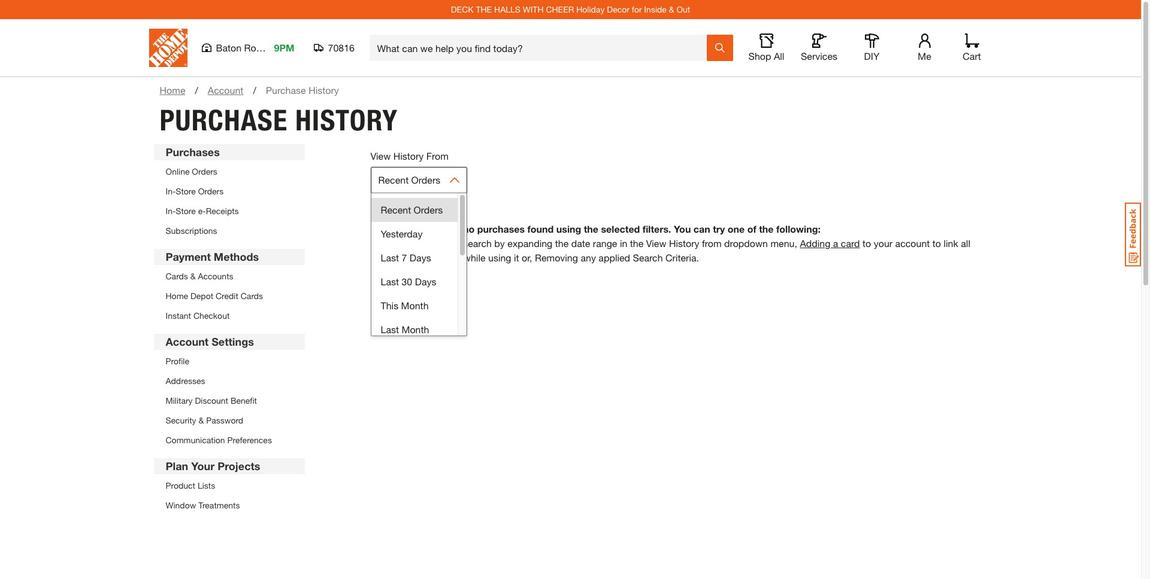 Task type: vqa. For each thing, say whether or not it's contained in the screenshot.
Ups Battery Backup link
no



Task type: locate. For each thing, give the bounding box(es) containing it.
&
[[669, 4, 674, 14], [190, 271, 196, 282], [199, 416, 204, 426]]

1 vertical spatial last
[[381, 276, 399, 288]]

purchase history
[[266, 84, 339, 96], [160, 103, 398, 138]]

& left out
[[669, 4, 674, 14]]

1 horizontal spatial cards
[[241, 291, 263, 301]]

1 vertical spatial account
[[166, 335, 209, 349]]

last left 7
[[381, 252, 399, 264]]

menu,
[[771, 238, 797, 249]]

0 horizontal spatial using
[[488, 252, 511, 264]]

1 / from the left
[[195, 84, 198, 96]]

& for password
[[199, 416, 204, 426]]

your down are
[[442, 238, 460, 249]]

cards down payment
[[166, 271, 188, 282]]

recent inside button
[[378, 174, 409, 186]]

holiday
[[576, 4, 605, 14]]

in- down the online
[[166, 186, 176, 196]]

profile
[[166, 356, 189, 367]]

1 vertical spatial view
[[646, 238, 666, 249]]

1 store from the top
[[176, 186, 196, 196]]

month for last month
[[402, 324, 429, 335]]

1 vertical spatial purchase history
[[160, 103, 398, 138]]

me
[[918, 50, 931, 62]]

subscriptions link
[[166, 226, 217, 236]]

recent down view history from
[[378, 174, 409, 186]]

purchases down the broadening
[[390, 252, 434, 264]]

rouge
[[244, 42, 272, 53]]

this month option
[[371, 294, 458, 318]]

last month option
[[371, 318, 458, 342]]

orders up there
[[414, 204, 443, 216]]

2 in- from the top
[[166, 206, 176, 216]]

0 vertical spatial account
[[208, 84, 243, 96]]

month for this month
[[401, 300, 429, 311]]

subscriptions
[[166, 226, 217, 236]]

0 horizontal spatial view
[[370, 150, 391, 162]]

in- for in-store orders
[[166, 186, 176, 196]]

decor
[[607, 4, 629, 14]]

recent orders up sorry,
[[381, 204, 443, 216]]

payment
[[166, 250, 211, 264]]

0 vertical spatial days
[[410, 252, 431, 264]]

1 vertical spatial &
[[190, 271, 196, 282]]

in-
[[166, 186, 176, 196], [166, 206, 176, 216]]

home for home
[[160, 84, 185, 96]]

0 vertical spatial in-
[[166, 186, 176, 196]]

the
[[584, 223, 598, 235], [759, 223, 774, 235], [555, 238, 569, 249], [630, 238, 644, 249]]

1 vertical spatial month
[[402, 324, 429, 335]]

1 last from the top
[[381, 252, 399, 264]]

0 horizontal spatial your
[[442, 238, 460, 249]]

list box containing recent orders
[[371, 193, 458, 510]]

using up date at the top
[[556, 223, 581, 235]]

last down this
[[381, 324, 399, 335]]

following:
[[776, 223, 821, 235]]

the up removing
[[555, 238, 569, 249]]

0 horizontal spatial to
[[863, 238, 871, 249]]

range
[[593, 238, 617, 249]]

to
[[863, 238, 871, 249], [933, 238, 941, 249]]

orders up in-store orders at left top
[[192, 167, 217, 177]]

account down baton
[[208, 84, 243, 96]]

last 7 days
[[381, 252, 431, 264]]

cards right credit at the left bottom of page
[[241, 291, 263, 301]]

purchase down 9pm
[[266, 84, 306, 96]]

store for e-
[[176, 206, 196, 216]]

in
[[620, 238, 627, 249]]

1 horizontal spatial /
[[253, 84, 256, 96]]

orders down from
[[411, 174, 440, 186]]

account
[[208, 84, 243, 96], [166, 335, 209, 349]]

home down the home depot logo
[[160, 84, 185, 96]]

last inside last month option
[[381, 324, 399, 335]]

from
[[426, 150, 449, 162]]

0 vertical spatial recent
[[378, 174, 409, 186]]

store left e-
[[176, 206, 196, 216]]

using down by
[[488, 252, 511, 264]]

all
[[961, 238, 970, 249]]

to left the link
[[933, 238, 941, 249]]

to right the card
[[863, 238, 871, 249]]

last
[[381, 252, 399, 264], [381, 276, 399, 288], [381, 324, 399, 335]]

orders inside "recent orders" button
[[411, 174, 440, 186]]

last for last month
[[381, 324, 399, 335]]

orders
[[192, 167, 217, 177], [411, 174, 440, 186], [198, 186, 224, 196], [414, 204, 443, 216]]

any
[[581, 252, 596, 264]]

recent up sorry,
[[381, 204, 411, 216]]

0 vertical spatial last
[[381, 252, 399, 264]]

addresses
[[166, 376, 205, 386]]

& right security
[[199, 416, 204, 426]]

0 horizontal spatial &
[[190, 271, 196, 282]]

3 last from the top
[[381, 324, 399, 335]]

0 vertical spatial &
[[669, 4, 674, 14]]

/ right home link
[[195, 84, 198, 96]]

in- up "subscriptions" link
[[166, 206, 176, 216]]

are
[[446, 223, 460, 235]]

1 vertical spatial recent orders
[[381, 204, 443, 216]]

home
[[160, 84, 185, 96], [166, 291, 188, 301]]

product
[[166, 481, 195, 491]]

1 horizontal spatial view
[[646, 238, 666, 249]]

1 in- from the top
[[166, 186, 176, 196]]

plan
[[166, 460, 188, 473]]

purchases
[[166, 146, 220, 159]]

recent for "recent orders" button
[[378, 174, 409, 186]]

recent inside option
[[381, 204, 411, 216]]

view down filters. on the top right
[[646, 238, 666, 249]]

/ right account link
[[253, 84, 256, 96]]

recent orders inside button
[[378, 174, 440, 186]]

recent orders down view history from
[[378, 174, 440, 186]]

cheer
[[546, 4, 574, 14]]

your left the account
[[874, 238, 893, 249]]

window
[[166, 501, 196, 511]]

1 vertical spatial days
[[415, 276, 436, 288]]

your for account
[[874, 238, 893, 249]]

month down this month option
[[402, 324, 429, 335]]

0 vertical spatial using
[[556, 223, 581, 235]]

2 last from the top
[[381, 276, 399, 288]]

broadening
[[390, 238, 439, 249]]

1 vertical spatial home
[[166, 291, 188, 301]]

filters.
[[643, 223, 671, 235]]

0 vertical spatial store
[[176, 186, 196, 196]]

list box
[[371, 193, 458, 510]]

accounts
[[198, 271, 233, 282]]

2 vertical spatial last
[[381, 324, 399, 335]]

from
[[702, 238, 722, 249]]

instant
[[166, 311, 191, 321]]

days inside option
[[410, 252, 431, 264]]

1 horizontal spatial &
[[199, 416, 204, 426]]

diy button
[[853, 34, 891, 62]]

last inside last 30 days option
[[381, 276, 399, 288]]

0 vertical spatial view
[[370, 150, 391, 162]]

adding
[[800, 238, 830, 249]]

all
[[774, 50, 784, 62]]

0 vertical spatial month
[[401, 300, 429, 311]]

2 store from the top
[[176, 206, 196, 216]]

purchases
[[477, 223, 525, 235], [390, 252, 434, 264]]

1 your from the left
[[442, 238, 460, 249]]

store
[[176, 186, 196, 196], [176, 206, 196, 216]]

0 horizontal spatial /
[[195, 84, 198, 96]]

the right of
[[759, 223, 774, 235]]

deck the halls with cheer holiday decor for inside & out
[[451, 4, 690, 14]]

1 horizontal spatial purchases
[[477, 223, 525, 235]]

e-
[[198, 206, 206, 216]]

purchases up by
[[477, 223, 525, 235]]

1 horizontal spatial to
[[933, 238, 941, 249]]

0 vertical spatial cards
[[166, 271, 188, 282]]

expanding
[[508, 238, 552, 249]]

0 vertical spatial purchase history
[[266, 84, 339, 96]]

account up profile link on the bottom left of the page
[[166, 335, 209, 349]]

month down last 30 days option
[[401, 300, 429, 311]]

days down the broadening
[[410, 252, 431, 264]]

plan your projects
[[166, 460, 260, 473]]

purchase down account link
[[160, 103, 288, 138]]

/
[[195, 84, 198, 96], [253, 84, 256, 96]]

dropdown
[[724, 238, 768, 249]]

last left 30
[[381, 276, 399, 288]]

diy
[[864, 50, 880, 62]]

1 vertical spatial recent
[[381, 204, 411, 216]]

inside
[[644, 4, 667, 14]]

2 / from the left
[[253, 84, 256, 96]]

Recent Orders button
[[370, 167, 467, 193]]

1 horizontal spatial your
[[874, 238, 893, 249]]

sorry, there are no purchases found using the selected filters. you can try one of the following:
[[390, 223, 821, 235]]

in- for in-store e-receipts
[[166, 206, 176, 216]]

security & password
[[166, 416, 243, 426]]

adding a card link
[[800, 238, 860, 249]]

days inside option
[[415, 276, 436, 288]]

depot
[[190, 291, 213, 301]]

cards & accounts
[[166, 271, 233, 282]]

cart link
[[959, 34, 985, 62]]

the up date at the top
[[584, 223, 598, 235]]

your inside to your account to link all purchases made while using it or, removing any applied search criteria.
[[874, 238, 893, 249]]

store down online orders
[[176, 186, 196, 196]]

2 your from the left
[[874, 238, 893, 249]]

1 vertical spatial in-
[[166, 206, 176, 216]]

recent orders
[[378, 174, 440, 186], [381, 204, 443, 216]]

1 vertical spatial store
[[176, 206, 196, 216]]

0 vertical spatial recent orders
[[378, 174, 440, 186]]

1 vertical spatial using
[[488, 252, 511, 264]]

last 30 days option
[[371, 270, 458, 294]]

last month
[[381, 324, 429, 335]]

2 vertical spatial &
[[199, 416, 204, 426]]

halls
[[494, 4, 520, 14]]

date
[[571, 238, 590, 249]]

orders inside recent orders option
[[414, 204, 443, 216]]

0 horizontal spatial purchases
[[390, 252, 434, 264]]

recent orders inside option
[[381, 204, 443, 216]]

1 vertical spatial purchases
[[390, 252, 434, 264]]

2 to from the left
[[933, 238, 941, 249]]

last inside option
[[381, 252, 399, 264]]

out
[[677, 4, 690, 14]]

security & password link
[[166, 416, 243, 426]]

home depot credit cards
[[166, 291, 263, 301]]

0 vertical spatial home
[[160, 84, 185, 96]]

made
[[437, 252, 461, 264]]

account link
[[208, 83, 243, 98]]

70816
[[328, 42, 355, 53]]

view up "recent orders" button
[[370, 150, 391, 162]]

days right 30
[[415, 276, 436, 288]]

& down payment
[[190, 271, 196, 282]]

0 horizontal spatial cards
[[166, 271, 188, 282]]

home up the instant at left bottom
[[166, 291, 188, 301]]



Task type: describe. For each thing, give the bounding box(es) containing it.
shop all
[[749, 50, 784, 62]]

account for account settings
[[166, 335, 209, 349]]

criteria.
[[666, 252, 699, 264]]

feedback link image
[[1125, 202, 1141, 267]]

with
[[523, 4, 544, 14]]

me button
[[905, 34, 944, 62]]

broadening your search by expanding the date range in the view history from dropdown menu, adding a card
[[390, 238, 860, 249]]

in-store e-receipts link
[[166, 206, 239, 216]]

communication preferences link
[[166, 435, 272, 446]]

deck the halls with cheer holiday decor for inside & out link
[[451, 4, 690, 14]]

lists
[[198, 481, 215, 491]]

& for accounts
[[190, 271, 196, 282]]

using inside to your account to link all purchases made while using it or, removing any applied search criteria.
[[488, 252, 511, 264]]

military discount benefit
[[166, 396, 257, 406]]

selected
[[601, 223, 640, 235]]

password
[[206, 416, 243, 426]]

one
[[728, 223, 745, 235]]

deck
[[451, 4, 474, 14]]

last for last 7 days
[[381, 252, 399, 264]]

applied
[[599, 252, 630, 264]]

in-store orders link
[[166, 186, 224, 196]]

to your account to link all purchases made while using it or, removing any applied search criteria.
[[390, 238, 970, 264]]

sorry,
[[390, 223, 417, 235]]

security
[[166, 416, 196, 426]]

it
[[514, 252, 519, 264]]

shop
[[749, 50, 771, 62]]

treatments
[[198, 501, 240, 511]]

removing
[[535, 252, 578, 264]]

or,
[[522, 252, 532, 264]]

yesterday option
[[371, 222, 458, 246]]

recent orders option
[[371, 198, 458, 222]]

military discount benefit link
[[166, 396, 257, 406]]

addresses link
[[166, 376, 205, 386]]

window treatments link
[[166, 501, 240, 511]]

preferences
[[227, 435, 272, 446]]

your for search
[[442, 238, 460, 249]]

shop all button
[[747, 34, 786, 62]]

methods
[[214, 250, 259, 264]]

account
[[895, 238, 930, 249]]

receipts
[[206, 206, 239, 216]]

last 7 days option
[[371, 246, 458, 270]]

services
[[801, 50, 837, 62]]

projects
[[218, 460, 260, 473]]

checkout
[[193, 311, 230, 321]]

purchases inside to your account to link all purchases made while using it or, removing any applied search criteria.
[[390, 252, 434, 264]]

account for account
[[208, 84, 243, 96]]

7
[[402, 252, 407, 264]]

home link
[[160, 83, 185, 98]]

70816 button
[[314, 42, 355, 54]]

discount
[[195, 396, 228, 406]]

last 30 days
[[381, 276, 436, 288]]

product lists
[[166, 481, 215, 491]]

while
[[464, 252, 486, 264]]

the home depot logo image
[[149, 29, 187, 67]]

cards & accounts link
[[166, 271, 233, 282]]

recent orders for list box containing recent orders
[[381, 204, 443, 216]]

home depot credit cards link
[[166, 291, 263, 301]]

instant checkout
[[166, 311, 230, 321]]

recent for list box containing recent orders
[[381, 204, 411, 216]]

card
[[841, 238, 860, 249]]

online
[[166, 167, 190, 177]]

30
[[402, 276, 412, 288]]

in-store orders
[[166, 186, 224, 196]]

can
[[694, 223, 710, 235]]

search
[[463, 238, 492, 249]]

military
[[166, 396, 193, 406]]

last for last 30 days
[[381, 276, 399, 288]]

this month
[[381, 300, 429, 311]]

0 vertical spatial purchase
[[266, 84, 306, 96]]

0 vertical spatial purchases
[[477, 223, 525, 235]]

window treatments
[[166, 501, 240, 511]]

found
[[527, 223, 554, 235]]

your
[[191, 460, 215, 473]]

baton rouge 9pm
[[216, 42, 294, 53]]

you
[[674, 223, 691, 235]]

try
[[713, 223, 725, 235]]

communication
[[166, 435, 225, 446]]

1 vertical spatial cards
[[241, 291, 263, 301]]

no
[[463, 223, 475, 235]]

cart
[[963, 50, 981, 62]]

a
[[833, 238, 838, 249]]

the right in at right top
[[630, 238, 644, 249]]

What can we help you find today? search field
[[377, 35, 706, 61]]

1 vertical spatial purchase
[[160, 103, 288, 138]]

benefit
[[231, 396, 257, 406]]

there
[[419, 223, 443, 235]]

of
[[747, 223, 756, 235]]

view history from
[[370, 150, 449, 162]]

days for last 7 days
[[410, 252, 431, 264]]

by
[[494, 238, 505, 249]]

2 horizontal spatial &
[[669, 4, 674, 14]]

recent orders for "recent orders" button
[[378, 174, 440, 186]]

online orders
[[166, 167, 217, 177]]

store for orders
[[176, 186, 196, 196]]

days for last 30 days
[[415, 276, 436, 288]]

1 horizontal spatial using
[[556, 223, 581, 235]]

orders up in-store e-receipts link
[[198, 186, 224, 196]]

home for home depot credit cards
[[166, 291, 188, 301]]

1 to from the left
[[863, 238, 871, 249]]



